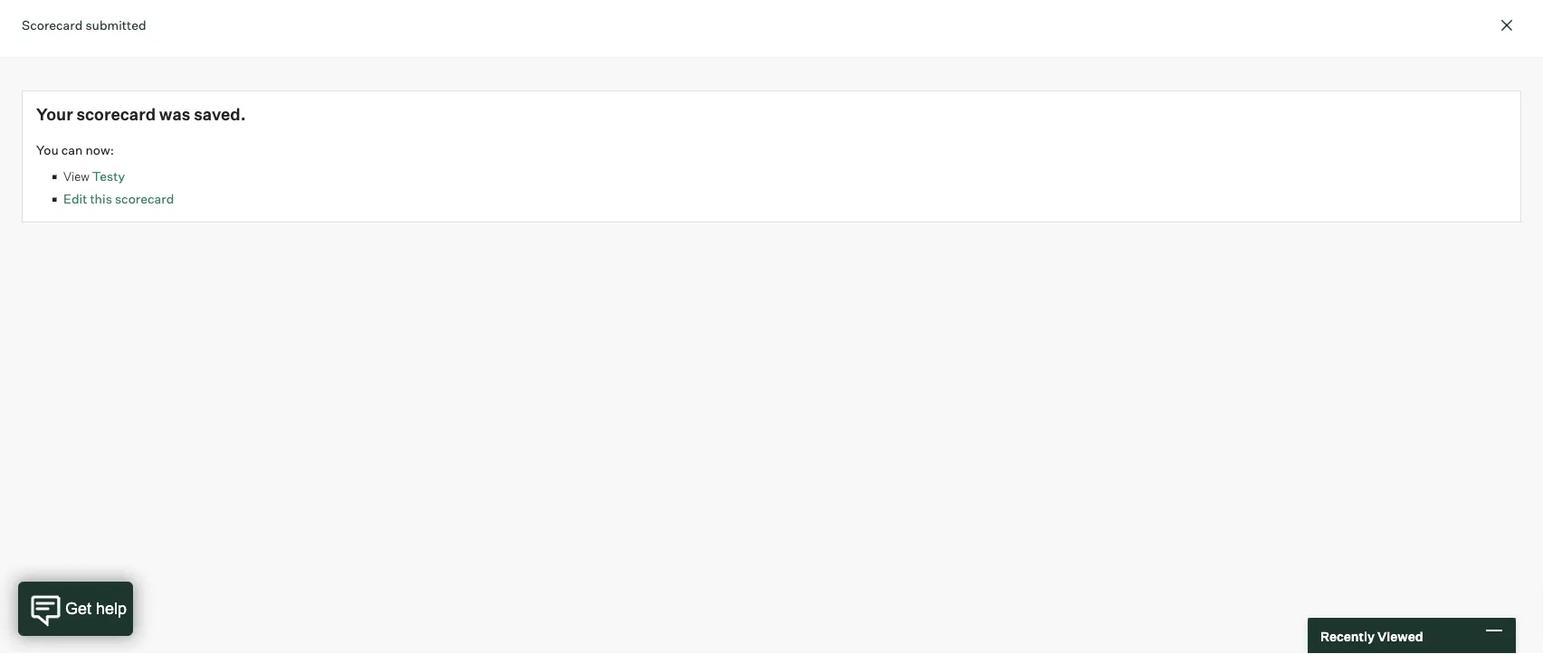 Task type: locate. For each thing, give the bounding box(es) containing it.
scorecard submitted
[[22, 17, 146, 33]]

scorecard up now:
[[76, 104, 156, 124]]

viewed
[[1378, 628, 1424, 644]]

this
[[90, 191, 112, 207]]

you can now:
[[36, 142, 114, 158]]

your
[[36, 104, 73, 124]]

view testy edit this scorecard
[[63, 168, 174, 207]]

testy
[[92, 168, 125, 184]]

scorecard inside view testy edit this scorecard
[[115, 191, 174, 207]]

scorecard
[[76, 104, 156, 124], [115, 191, 174, 207]]

scorecard down testy
[[115, 191, 174, 207]]

edit this scorecard link
[[63, 191, 174, 207]]

testy link
[[92, 168, 125, 184]]

1 vertical spatial scorecard
[[115, 191, 174, 207]]

recently
[[1321, 628, 1375, 644]]

saved.
[[194, 104, 246, 124]]



Task type: describe. For each thing, give the bounding box(es) containing it.
submitted
[[85, 17, 146, 33]]

edit
[[63, 191, 87, 207]]

scorecard
[[22, 17, 83, 33]]

0 vertical spatial scorecard
[[76, 104, 156, 124]]

close image
[[1496, 14, 1518, 36]]

recently viewed
[[1321, 628, 1424, 644]]

you
[[36, 142, 59, 158]]

was
[[159, 104, 191, 124]]

view
[[63, 169, 90, 184]]

can
[[61, 142, 83, 158]]

your scorecard was saved.
[[36, 104, 246, 124]]

now:
[[86, 142, 114, 158]]



Task type: vqa. For each thing, say whether or not it's contained in the screenshot.
Deputy
no



